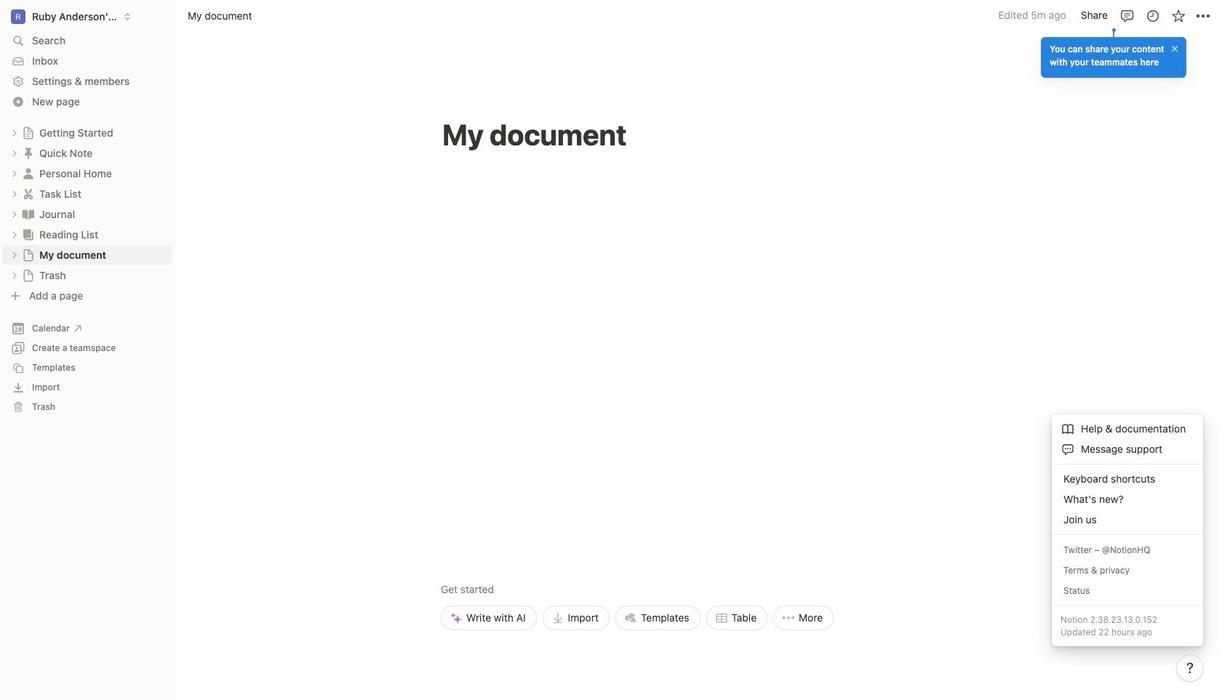 Task type: describe. For each thing, give the bounding box(es) containing it.
favorite image
[[1171, 8, 1186, 23]]

updates image
[[1146, 8, 1161, 23]]

0 horizontal spatial menu
[[441, 481, 834, 631]]

comments image
[[1120, 8, 1135, 23]]



Task type: locate. For each thing, give the bounding box(es) containing it.
1 horizontal spatial menu
[[1052, 415, 1204, 647]]

menu
[[1052, 415, 1204, 647], [441, 481, 834, 631]]



Task type: vqa. For each thing, say whether or not it's contained in the screenshot.
Comments icon
yes



